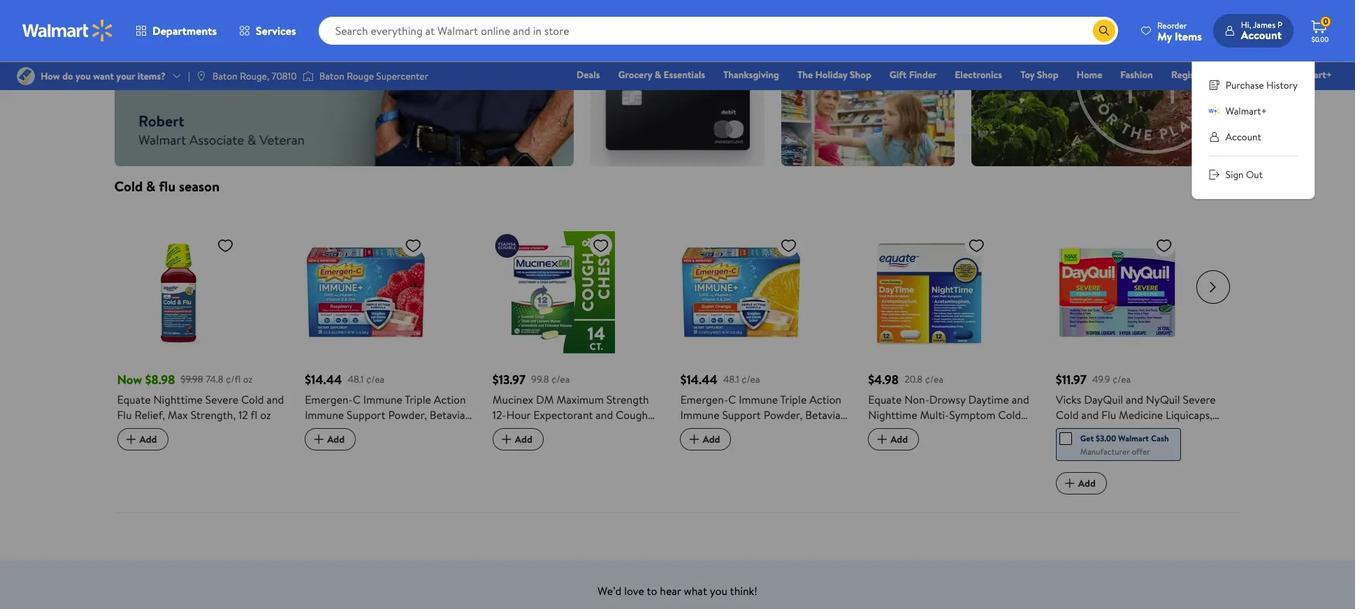 Task type: describe. For each thing, give the bounding box(es) containing it.
30 for antioxidants,
[[728, 454, 741, 469]]

gift finder
[[890, 68, 937, 82]]

1 horizontal spatial walmart+
[[1290, 68, 1332, 82]]

and left nyquil
[[1126, 392, 1143, 408]]

now
[[117, 371, 142, 389]]

grocery & essentials
[[618, 68, 705, 82]]

$14.44 for $14.44 48.1 ¢/ea emergen-c immune  triple action immune support powder, betavia (r), 1000mg vitamin c, b vitamins, vitamin d and antioxidants, raspberry – 30 count
[[305, 371, 342, 389]]

0 $0.00
[[1312, 16, 1329, 44]]

add to favorites list, emergen-c immune  triple action immune support powder, betavia (r), 1000mg vitamin c, b vitamins, vitamin d and antioxidants, raspberry – 30 count image
[[405, 237, 422, 255]]

hi,
[[1241, 19, 1251, 31]]

gift
[[890, 68, 907, 82]]

count inside the $4.98 20.8 ¢/ea equate non-drowsy daytime and nighttime multi-symptom cold caplets, 24 count
[[925, 423, 955, 438]]

add button for now $8.98 $9.98 74.8 ¢/fl oz equate nighttime severe cold and flu relief, max strength, 12 fl oz
[[117, 429, 168, 451]]

clear search field text image
[[1076, 25, 1087, 36]]

learn more for leftmost 'learn more' link
[[607, 5, 656, 19]]

support for vitamin
[[347, 408, 386, 423]]

flu
[[159, 177, 176, 196]]

emergen-c immune  triple action immune support powder, betavia (r), 1000mg vitamin c, bvitamins, vitamin d and antioxidants, super orange – 30 count image
[[680, 231, 803, 354]]

reorder my items
[[1157, 19, 1202, 44]]

cold inside $11.97 49.9 ¢/ea vicks dayquil and nyquil severe cold and flu medicine liquicaps, over-the-counter medicine, 24 ct
[[1056, 408, 1079, 423]]

$3.00
[[1096, 433, 1116, 445]]

2 product group from the left
[[305, 204, 473, 496]]

add for $14.44 48.1 ¢/ea emergen-c immune  triple action immune support powder, betavia (r), 1000mg vitamin c, bvitamins, vitamin d and antioxidants, super orange – 30 count
[[703, 433, 720, 447]]

add to favorites list, mucinex dm maximum strength 12-hour expectorant and cough suppressant tablets, 14 count image
[[593, 237, 609, 255]]

Walmart Site-Wide search field
[[318, 17, 1118, 45]]

add to cart image up orange at the right of the page
[[686, 431, 703, 448]]

thanksgiving link
[[717, 67, 786, 82]]

sign out
[[1226, 168, 1263, 182]]

fashion link
[[1114, 67, 1159, 82]]

get $3.00 walmart cash
[[1080, 433, 1169, 445]]

search icon image
[[1099, 25, 1110, 36]]

20.8
[[904, 372, 923, 386]]

& for cold
[[146, 177, 156, 196]]

48.1 for $14.44 48.1 ¢/ea emergen-c immune  triple action immune support powder, betavia (r), 1000mg vitamin c, bvitamins, vitamin d and antioxidants, super orange – 30 count
[[723, 372, 739, 386]]

mucinex dm maximum strength 12-hour expectorant and cough suppressant tablets, 14 count image
[[493, 231, 615, 354]]

– for orange
[[720, 454, 726, 469]]

one debit link
[[1219, 67, 1278, 82]]

$8.98
[[145, 371, 175, 389]]

think!
[[730, 584, 758, 599]]

and inside $14.44 48.1 ¢/ea emergen-c immune  triple action immune support powder, betavia (r), 1000mg vitamin c, b vitamins, vitamin d and antioxidants, raspberry – 30 count
[[403, 438, 420, 454]]

vicks dayquil and nyquil severe cold and flu medicine liquicaps, over-the-counter medicine, 24 ct image
[[1056, 231, 1178, 354]]

medicine
[[1119, 408, 1163, 423]]

nighttime inside the $4.98 20.8 ¢/ea equate non-drowsy daytime and nighttime multi-symptom cold caplets, 24 count
[[868, 408, 917, 423]]

$11.97
[[1056, 371, 1087, 389]]

sign
[[1226, 168, 1244, 182]]

the
[[797, 68, 813, 82]]

electronics
[[955, 68, 1002, 82]]

symptom
[[949, 408, 996, 423]]

c for d
[[728, 392, 736, 408]]

add to cart image down 12-
[[498, 431, 515, 448]]

next slide for cold & flu season list image
[[1196, 271, 1230, 304]]

1 horizontal spatial learn more link
[[798, 15, 846, 29]]

purchase history link
[[1209, 78, 1298, 93]]

out
[[1246, 168, 1263, 182]]

cold inside the "now $8.98 $9.98 74.8 ¢/fl oz equate nighttime severe cold and flu relief, max strength, 12 fl oz"
[[241, 392, 264, 408]]

manufacturer offer
[[1080, 446, 1150, 458]]

1 vertical spatial walmart+
[[1226, 104, 1267, 118]]

fl
[[251, 408, 257, 423]]

thanksgiving
[[723, 68, 779, 82]]

$14.44 48.1 ¢/ea emergen-c immune  triple action immune support powder, betavia (r), 1000mg vitamin c, bvitamins, vitamin d and antioxidants, super orange – 30 count
[[680, 371, 848, 469]]

learn for the rightmost 'learn more' link
[[798, 15, 821, 29]]

count inside $14.44 48.1 ¢/ea emergen-c immune  triple action immune support powder, betavia (r), 1000mg vitamin c, b vitamins, vitamin d and antioxidants, raspberry – 30 count
[[305, 469, 335, 484]]

debit
[[1248, 68, 1272, 82]]

and inside the $4.98 20.8 ¢/ea equate non-drowsy daytime and nighttime multi-symptom cold caplets, 24 count
[[1012, 392, 1029, 408]]

ct
[[1206, 423, 1218, 438]]

c for vitamin
[[353, 392, 361, 408]]

home link
[[1070, 67, 1109, 82]]

$13.97 99.8 ¢/ea mucinex dm maximum strength 12-hour expectorant and cough suppressant tablets, 14 count
[[493, 371, 649, 438]]

dm
[[536, 392, 554, 408]]

0 horizontal spatial learn more link
[[607, 5, 656, 19]]

counter
[[1101, 423, 1139, 438]]

grocery & essentials link
[[612, 67, 711, 82]]

equate nighttime severe cold and flu relief, max strength, 12 fl oz image
[[117, 231, 239, 354]]

love
[[624, 584, 644, 599]]

registry
[[1171, 68, 1207, 82]]

add to favorites list, equate non-drowsy daytime and nighttime multi-symptom cold caplets, 24 count image
[[968, 237, 985, 255]]

cold & flu season
[[114, 177, 220, 196]]

$0.00
[[1312, 34, 1329, 44]]

14
[[592, 423, 603, 438]]

b
[[421, 423, 428, 438]]

c, for b
[[407, 423, 418, 438]]

expectorant
[[533, 408, 593, 423]]

emergen- for emergen-c immune  triple action immune support powder, betavia (r), 1000mg vitamin c, bvitamins, vitamin d and antioxidants, super orange – 30 count
[[680, 392, 728, 408]]

grocery
[[618, 68, 652, 82]]

services button
[[228, 14, 307, 48]]

d inside $14.44 48.1 ¢/ea emergen-c immune  triple action immune support powder, betavia (r), 1000mg vitamin c, bvitamins, vitamin d and antioxidants, super orange – 30 count
[[720, 438, 729, 454]]

4 product group from the left
[[680, 204, 849, 496]]

departments button
[[124, 14, 228, 48]]

¢/ea for $4.98 20.8 ¢/ea equate non-drowsy daytime and nighttime multi-symptom cold caplets, 24 count
[[925, 372, 943, 386]]

powder, for bvitamins,
[[764, 408, 803, 423]]

emergen- for emergen-c immune  triple action immune support powder, betavia (r), 1000mg vitamin c, b vitamins, vitamin d and antioxidants, raspberry – 30 count
[[305, 392, 353, 408]]

walmart
[[1118, 433, 1149, 445]]

get
[[1080, 433, 1094, 445]]

74.8
[[206, 372, 223, 386]]

1000mg for vitamin
[[701, 423, 740, 438]]

services
[[256, 23, 296, 38]]

(r), for vitamins,
[[305, 423, 322, 438]]

& for grocery
[[655, 68, 661, 82]]

drowsy
[[929, 392, 966, 408]]

gift finder link
[[883, 67, 943, 82]]

1 shop from the left
[[850, 68, 871, 82]]

items
[[1175, 28, 1202, 44]]

finder
[[909, 68, 937, 82]]

deals link
[[570, 67, 606, 82]]

and up get
[[1081, 408, 1099, 423]]

¢/ea for $13.97 99.8 ¢/ea mucinex dm maximum strength 12-hour expectorant and cough suppressant tablets, 14 count
[[551, 372, 570, 386]]

product group containing $11.97
[[1056, 204, 1224, 496]]

add button for $4.98 20.8 ¢/ea equate non-drowsy daytime and nighttime multi-symptom cold caplets, 24 count
[[868, 429, 919, 451]]

add to favorites list, equate nighttime severe cold and flu relief, max strength, 12 fl oz image
[[217, 237, 234, 255]]

support for d
[[722, 408, 761, 423]]

orange
[[680, 454, 717, 469]]

registry link
[[1165, 67, 1213, 82]]

49.9
[[1092, 372, 1110, 386]]

cold left flu
[[114, 177, 143, 196]]

to
[[647, 584, 657, 599]]

2 shop from the left
[[1037, 68, 1058, 82]]

0
[[1323, 16, 1328, 27]]

$11.97 49.9 ¢/ea vicks dayquil and nyquil severe cold and flu medicine liquicaps, over-the-counter medicine, 24 ct
[[1056, 371, 1218, 438]]

action for emergen-c immune  triple action immune support powder, betavia (r), 1000mg vitamin c, bvitamins, vitamin d and antioxidants, super orange – 30 count
[[809, 392, 841, 408]]

30 for and
[[431, 454, 444, 469]]

fashion
[[1120, 68, 1153, 82]]

learn more for the rightmost 'learn more' link
[[798, 15, 846, 29]]

48.1 for $14.44 48.1 ¢/ea emergen-c immune  triple action immune support powder, betavia (r), 1000mg vitamin c, b vitamins, vitamin d and antioxidants, raspberry – 30 count
[[348, 372, 364, 386]]



Task type: vqa. For each thing, say whether or not it's contained in the screenshot.
'Flu'
yes



Task type: locate. For each thing, give the bounding box(es) containing it.
emergen- inside $14.44 48.1 ¢/ea emergen-c immune  triple action immune support powder, betavia (r), 1000mg vitamin c, b vitamins, vitamin d and antioxidants, raspberry – 30 count
[[305, 392, 353, 408]]

action up bvitamins,
[[809, 392, 841, 408]]

walmart+ link down $0.00
[[1284, 67, 1338, 82]]

learn for leftmost 'learn more' link
[[607, 5, 631, 19]]

c, left b
[[407, 423, 418, 438]]

walmart+ down purchase
[[1226, 104, 1267, 118]]

now $8.98 $9.98 74.8 ¢/fl oz equate nighttime severe cold and flu relief, max strength, 12 fl oz
[[117, 371, 284, 423]]

1 horizontal spatial nighttime
[[868, 408, 917, 423]]

2 betavia from the left
[[805, 408, 841, 423]]

max
[[168, 408, 188, 423]]

more
[[633, 5, 656, 19], [824, 15, 846, 29]]

2 severe from the left
[[1183, 392, 1216, 408]]

1 vertical spatial account
[[1226, 130, 1261, 144]]

2 48.1 from the left
[[723, 372, 739, 386]]

c, inside $14.44 48.1 ¢/ea emergen-c immune  triple action immune support powder, betavia (r), 1000mg vitamin c, b vitamins, vitamin d and antioxidants, raspberry – 30 count
[[407, 423, 418, 438]]

emergen- inside $14.44 48.1 ¢/ea emergen-c immune  triple action immune support powder, betavia (r), 1000mg vitamin c, bvitamins, vitamin d and antioxidants, super orange – 30 count
[[680, 392, 728, 408]]

add button for $14.44 48.1 ¢/ea emergen-c immune  triple action immune support powder, betavia (r), 1000mg vitamin c, bvitamins, vitamin d and antioxidants, super orange – 30 count
[[680, 429, 731, 451]]

action inside $14.44 48.1 ¢/ea emergen-c immune  triple action immune support powder, betavia (r), 1000mg vitamin c, bvitamins, vitamin d and antioxidants, super orange – 30 count
[[809, 392, 841, 408]]

– for raspberry
[[422, 454, 428, 469]]

purchase
[[1226, 78, 1264, 92]]

1000mg inside $14.44 48.1 ¢/ea emergen-c immune  triple action immune support powder, betavia (r), 1000mg vitamin c, b vitamins, vitamin d and antioxidants, raspberry – 30 count
[[325, 423, 365, 438]]

2 ¢/ea from the left
[[551, 372, 570, 386]]

history
[[1266, 78, 1298, 92]]

1 flu from the left
[[117, 408, 132, 423]]

0 horizontal spatial add to cart image
[[123, 431, 139, 448]]

1 horizontal spatial more
[[824, 15, 846, 29]]

c, left bvitamins,
[[783, 423, 793, 438]]

1 horizontal spatial (r),
[[680, 423, 698, 438]]

1 horizontal spatial antioxidants,
[[751, 438, 814, 454]]

1 equate from the left
[[117, 392, 151, 408]]

electronics link
[[949, 67, 1009, 82]]

0 horizontal spatial c,
[[407, 423, 418, 438]]

walmart image
[[22, 20, 113, 42]]

1 support from the left
[[347, 408, 386, 423]]

1 horizontal spatial equate
[[868, 392, 902, 408]]

1 horizontal spatial c,
[[783, 423, 793, 438]]

0 horizontal spatial flu
[[117, 408, 132, 423]]

more up the holiday shop link
[[824, 15, 846, 29]]

1 add to cart image from the left
[[123, 431, 139, 448]]

Get $3.00 Walmart Cash checkbox
[[1059, 433, 1072, 445]]

–
[[422, 454, 428, 469], [720, 454, 726, 469]]

1 severe from the left
[[205, 392, 238, 408]]

(r), for vitamin
[[680, 423, 698, 438]]

0 horizontal spatial support
[[347, 408, 386, 423]]

count right orange at the right of the page
[[744, 454, 774, 469]]

betavia inside $14.44 48.1 ¢/ea emergen-c immune  triple action immune support powder, betavia (r), 1000mg vitamin c, b vitamins, vitamin d and antioxidants, raspberry – 30 count
[[430, 408, 465, 423]]

add for $14.44 48.1 ¢/ea emergen-c immune  triple action immune support powder, betavia (r), 1000mg vitamin c, b vitamins, vitamin d and antioxidants, raspberry – 30 count
[[327, 433, 345, 447]]

5 ¢/ea from the left
[[1112, 372, 1131, 386]]

2 c from the left
[[728, 392, 736, 408]]

strength
[[606, 392, 649, 408]]

1 – from the left
[[422, 454, 428, 469]]

0 horizontal spatial 1000mg
[[325, 423, 365, 438]]

more for the rightmost 'learn more' link
[[824, 15, 846, 29]]

the holiday shop link
[[791, 67, 878, 82]]

1 horizontal spatial betavia
[[805, 408, 841, 423]]

shop right toy
[[1037, 68, 1058, 82]]

6 product group from the left
[[1056, 204, 1224, 496]]

add to cart image for $14.44
[[310, 431, 327, 448]]

the holiday shop
[[797, 68, 871, 82]]

betavia right b
[[430, 408, 465, 423]]

get $3.00 walmart cash walmart plus, element
[[1059, 432, 1169, 446]]

¢/ea inside $11.97 49.9 ¢/ea vicks dayquil and nyquil severe cold and flu medicine liquicaps, over-the-counter medicine, 24 ct
[[1112, 372, 1131, 386]]

0 horizontal spatial $14.44
[[305, 371, 342, 389]]

flu inside the "now $8.98 $9.98 74.8 ¢/fl oz equate nighttime severe cold and flu relief, max strength, 12 fl oz"
[[117, 408, 132, 423]]

and left cough
[[596, 408, 613, 423]]

1 24 from the left
[[910, 423, 923, 438]]

0 horizontal spatial –
[[422, 454, 428, 469]]

action
[[434, 392, 466, 408], [809, 392, 841, 408]]

toy shop
[[1020, 68, 1058, 82]]

tablets,
[[553, 423, 590, 438]]

hear
[[660, 584, 681, 599]]

oz right ¢/fl
[[243, 372, 252, 386]]

1 horizontal spatial $14.44
[[680, 371, 718, 389]]

powder, inside $14.44 48.1 ¢/ea emergen-c immune  triple action immune support powder, betavia (r), 1000mg vitamin c, bvitamins, vitamin d and antioxidants, super orange – 30 count
[[764, 408, 803, 423]]

nighttime inside the "now $8.98 $9.98 74.8 ¢/fl oz equate nighttime severe cold and flu relief, max strength, 12 fl oz"
[[153, 392, 203, 408]]

1 c from the left
[[353, 392, 361, 408]]

cold right strength,
[[241, 392, 264, 408]]

¢/ea inside $14.44 48.1 ¢/ea emergen-c immune  triple action immune support powder, betavia (r), 1000mg vitamin c, bvitamins, vitamin d and antioxidants, super orange – 30 count
[[742, 372, 760, 386]]

$4.98
[[868, 371, 899, 389]]

dayquil
[[1084, 392, 1123, 408]]

learn more up grocery
[[607, 5, 656, 19]]

0 horizontal spatial more
[[633, 5, 656, 19]]

1 horizontal spatial shop
[[1037, 68, 1058, 82]]

30 right raspberry
[[431, 454, 444, 469]]

0 horizontal spatial 24
[[910, 423, 923, 438]]

nighttime down $9.98
[[153, 392, 203, 408]]

c inside $14.44 48.1 ¢/ea emergen-c immune  triple action immune support powder, betavia (r), 1000mg vitamin c, bvitamins, vitamin d and antioxidants, super orange – 30 count
[[728, 392, 736, 408]]

99.8
[[531, 372, 549, 386]]

– inside $14.44 48.1 ¢/ea emergen-c immune  triple action immune support powder, betavia (r), 1000mg vitamin c, bvitamins, vitamin d and antioxidants, super orange – 30 count
[[720, 454, 726, 469]]

1 horizontal spatial learn
[[798, 15, 821, 29]]

0 horizontal spatial equate
[[117, 392, 151, 408]]

essentials
[[664, 68, 705, 82]]

(r), inside $14.44 48.1 ¢/ea emergen-c immune  triple action immune support powder, betavia (r), 1000mg vitamin c, bvitamins, vitamin d and antioxidants, super orange – 30 count
[[680, 423, 698, 438]]

more for leftmost 'learn more' link
[[633, 5, 656, 19]]

emergen-c immune  triple action immune support powder, betavia (r), 1000mg vitamin c, b vitamins, vitamin d and antioxidants, raspberry – 30 count image
[[305, 231, 427, 354]]

1000mg for vitamins,
[[325, 423, 365, 438]]

walmart+ link up 'account' link
[[1209, 104, 1298, 119]]

strength,
[[191, 408, 236, 423]]

0 horizontal spatial (r),
[[305, 423, 322, 438]]

1 horizontal spatial &
[[655, 68, 661, 82]]

nyquil
[[1146, 392, 1180, 408]]

add for $4.98 20.8 ¢/ea equate non-drowsy daytime and nighttime multi-symptom cold caplets, 24 count
[[890, 433, 908, 447]]

1 powder, from the left
[[388, 408, 427, 423]]

0 horizontal spatial walmart+
[[1226, 104, 1267, 118]]

1 vertical spatial oz
[[260, 408, 271, 423]]

0 horizontal spatial severe
[[205, 392, 238, 408]]

$14.44 48.1 ¢/ea emergen-c immune  triple action immune support powder, betavia (r), 1000mg vitamin c, b vitamins, vitamin d and antioxidants, raspberry – 30 count
[[305, 371, 466, 484]]

toy shop link
[[1014, 67, 1065, 82]]

1 ¢/ea from the left
[[366, 372, 385, 386]]

daytime
[[968, 392, 1009, 408]]

2 1000mg from the left
[[701, 423, 740, 438]]

d
[[392, 438, 400, 454], [720, 438, 729, 454]]

24 left 'ct' at the bottom right
[[1191, 423, 1204, 438]]

1 vertical spatial walmart+ link
[[1209, 104, 1298, 119]]

2 c, from the left
[[783, 423, 793, 438]]

1 horizontal spatial action
[[809, 392, 841, 408]]

1 horizontal spatial c
[[728, 392, 736, 408]]

0 vertical spatial oz
[[243, 372, 252, 386]]

2 add to cart image from the left
[[310, 431, 327, 448]]

count down vitamins,
[[305, 469, 335, 484]]

add to cart image for now
[[123, 431, 139, 448]]

c, inside $14.44 48.1 ¢/ea emergen-c immune  triple action immune support powder, betavia (r), 1000mg vitamin c, bvitamins, vitamin d and antioxidants, super orange – 30 count
[[783, 423, 793, 438]]

learn up grocery
[[607, 5, 631, 19]]

triple up bvitamins,
[[780, 392, 807, 408]]

cold inside the $4.98 20.8 ¢/ea equate non-drowsy daytime and nighttime multi-symptom cold caplets, 24 count
[[998, 408, 1021, 423]]

learn up the
[[798, 15, 821, 29]]

2 $14.44 from the left
[[680, 371, 718, 389]]

c, for bvitamins,
[[783, 423, 793, 438]]

triple inside $14.44 48.1 ¢/ea emergen-c immune  triple action immune support powder, betavia (r), 1000mg vitamin c, b vitamins, vitamin d and antioxidants, raspberry – 30 count
[[405, 392, 431, 408]]

home
[[1077, 68, 1102, 82]]

¢/fl
[[226, 372, 241, 386]]

and inside the "now $8.98 $9.98 74.8 ¢/fl oz equate nighttime severe cold and flu relief, max strength, 12 fl oz"
[[267, 392, 284, 408]]

48.1 inside $14.44 48.1 ¢/ea emergen-c immune  triple action immune support powder, betavia (r), 1000mg vitamin c, bvitamins, vitamin d and antioxidants, super orange – 30 count
[[723, 372, 739, 386]]

and right daytime
[[1012, 392, 1029, 408]]

count inside $14.44 48.1 ¢/ea emergen-c immune  triple action immune support powder, betavia (r), 1000mg vitamin c, bvitamins, vitamin d and antioxidants, super orange – 30 count
[[744, 454, 774, 469]]

manufacturer
[[1080, 446, 1130, 458]]

severe inside the "now $8.98 $9.98 74.8 ¢/fl oz equate nighttime severe cold and flu relief, max strength, 12 fl oz"
[[205, 392, 238, 408]]

30 inside $14.44 48.1 ¢/ea emergen-c immune  triple action immune support powder, betavia (r), 1000mg vitamin c, bvitamins, vitamin d and antioxidants, super orange – 30 count
[[728, 454, 741, 469]]

d left b
[[392, 438, 400, 454]]

add button for $14.44 48.1 ¢/ea emergen-c immune  triple action immune support powder, betavia (r), 1000mg vitamin c, b vitamins, vitamin d and antioxidants, raspberry – 30 count
[[305, 429, 356, 451]]

count right '14'
[[606, 423, 636, 438]]

cold
[[114, 177, 143, 196], [241, 392, 264, 408], [998, 408, 1021, 423], [1056, 408, 1079, 423]]

flu right the the-
[[1101, 408, 1116, 423]]

powder, for b
[[388, 408, 427, 423]]

1 action from the left
[[434, 392, 466, 408]]

betavia for b
[[430, 408, 465, 423]]

betavia for bvitamins,
[[805, 408, 841, 423]]

2 – from the left
[[720, 454, 726, 469]]

(r),
[[305, 423, 322, 438], [680, 423, 698, 438]]

deals
[[577, 68, 600, 82]]

2 30 from the left
[[728, 454, 741, 469]]

c inside $14.44 48.1 ¢/ea emergen-c immune  triple action immune support powder, betavia (r), 1000mg vitamin c, b vitamins, vitamin d and antioxidants, raspberry – 30 count
[[353, 392, 361, 408]]

0 horizontal spatial shop
[[850, 68, 871, 82]]

0 horizontal spatial action
[[434, 392, 466, 408]]

1 vertical spatial &
[[146, 177, 156, 196]]

action for emergen-c immune  triple action immune support powder, betavia (r), 1000mg vitamin c, b vitamins, vitamin d and antioxidants, raspberry – 30 count
[[434, 392, 466, 408]]

1 (r), from the left
[[305, 423, 322, 438]]

d inside $14.44 48.1 ¢/ea emergen-c immune  triple action immune support powder, betavia (r), 1000mg vitamin c, b vitamins, vitamin d and antioxidants, raspberry – 30 count
[[392, 438, 400, 454]]

add to favorites list, emergen-c immune  triple action immune support powder, betavia (r), 1000mg vitamin c, bvitamins, vitamin d and antioxidants, super orange – 30 count image
[[780, 237, 797, 255]]

(r), right fl
[[305, 423, 322, 438]]

Search search field
[[318, 17, 1118, 45]]

learn more up holiday
[[798, 15, 846, 29]]

1 d from the left
[[392, 438, 400, 454]]

1 horizontal spatial severe
[[1183, 392, 1216, 408]]

account up 'sign out'
[[1226, 130, 1261, 144]]

antioxidants, inside $14.44 48.1 ¢/ea emergen-c immune  triple action immune support powder, betavia (r), 1000mg vitamin c, b vitamins, vitamin d and antioxidants, raspberry – 30 count
[[305, 454, 368, 469]]

antioxidants, inside $14.44 48.1 ¢/ea emergen-c immune  triple action immune support powder, betavia (r), 1000mg vitamin c, bvitamins, vitamin d and antioxidants, super orange – 30 count
[[751, 438, 814, 454]]

hi, james p account
[[1241, 19, 1282, 43]]

24 right caplets,
[[910, 423, 923, 438]]

12-
[[493, 408, 506, 423]]

add for now $8.98 $9.98 74.8 ¢/fl oz equate nighttime severe cold and flu relief, max strength, 12 fl oz
[[139, 433, 157, 447]]

non-
[[904, 392, 929, 408]]

0 vertical spatial walmart+
[[1290, 68, 1332, 82]]

3 product group from the left
[[493, 204, 661, 496]]

0 vertical spatial &
[[655, 68, 661, 82]]

severe down '74.8'
[[205, 392, 238, 408]]

0 horizontal spatial 30
[[431, 454, 444, 469]]

$14.44 inside $14.44 48.1 ¢/ea emergen-c immune  triple action immune support powder, betavia (r), 1000mg vitamin c, bvitamins, vitamin d and antioxidants, super orange – 30 count
[[680, 371, 718, 389]]

1 30 from the left
[[431, 454, 444, 469]]

3 ¢/ea from the left
[[742, 372, 760, 386]]

triple for bvitamins,
[[780, 392, 807, 408]]

and
[[267, 392, 284, 408], [1012, 392, 1029, 408], [1126, 392, 1143, 408], [596, 408, 613, 423], [1081, 408, 1099, 423], [403, 438, 420, 454], [731, 438, 749, 454]]

$14.44 inside $14.44 48.1 ¢/ea emergen-c immune  triple action immune support powder, betavia (r), 1000mg vitamin c, b vitamins, vitamin d and antioxidants, raspberry – 30 count
[[305, 371, 342, 389]]

1 horizontal spatial 1000mg
[[701, 423, 740, 438]]

action left 12-
[[434, 392, 466, 408]]

equate inside the "now $8.98 $9.98 74.8 ¢/fl oz equate nighttime severe cold and flu relief, max strength, 12 fl oz"
[[117, 392, 151, 408]]

sign out link
[[1209, 168, 1298, 182]]

0 horizontal spatial powder,
[[388, 408, 427, 423]]

count inside $13.97 99.8 ¢/ea mucinex dm maximum strength 12-hour expectorant and cough suppressant tablets, 14 count
[[606, 423, 636, 438]]

30 right orange at the right of the page
[[728, 454, 741, 469]]

¢/ea inside $14.44 48.1 ¢/ea emergen-c immune  triple action immune support powder, betavia (r), 1000mg vitamin c, b vitamins, vitamin d and antioxidants, raspberry – 30 count
[[366, 372, 385, 386]]

48.1 inside $14.44 48.1 ¢/ea emergen-c immune  triple action immune support powder, betavia (r), 1000mg vitamin c, b vitamins, vitamin d and antioxidants, raspberry – 30 count
[[348, 372, 364, 386]]

– right raspberry
[[422, 454, 428, 469]]

– inside $14.44 48.1 ¢/ea emergen-c immune  triple action immune support powder, betavia (r), 1000mg vitamin c, b vitamins, vitamin d and antioxidants, raspberry – 30 count
[[422, 454, 428, 469]]

and inside $14.44 48.1 ¢/ea emergen-c immune  triple action immune support powder, betavia (r), 1000mg vitamin c, bvitamins, vitamin d and antioxidants, super orange – 30 count
[[731, 438, 749, 454]]

2 d from the left
[[720, 438, 729, 454]]

24 inside the $4.98 20.8 ¢/ea equate non-drowsy daytime and nighttime multi-symptom cold caplets, 24 count
[[910, 423, 923, 438]]

1000mg inside $14.44 48.1 ¢/ea emergen-c immune  triple action immune support powder, betavia (r), 1000mg vitamin c, bvitamins, vitamin d and antioxidants, super orange – 30 count
[[701, 423, 740, 438]]

0 horizontal spatial 48.1
[[348, 372, 364, 386]]

antioxidants, left super
[[751, 438, 814, 454]]

support inside $14.44 48.1 ¢/ea emergen-c immune  triple action immune support powder, betavia (r), 1000mg vitamin c, b vitamins, vitamin d and antioxidants, raspberry – 30 count
[[347, 408, 386, 423]]

p
[[1277, 19, 1282, 31]]

0 horizontal spatial d
[[392, 438, 400, 454]]

learn more
[[607, 5, 656, 19], [798, 15, 846, 29]]

1 $14.44 from the left
[[305, 371, 342, 389]]

¢/ea inside $13.97 99.8 ¢/ea mucinex dm maximum strength 12-hour expectorant and cough suppressant tablets, 14 count
[[551, 372, 570, 386]]

severe
[[205, 392, 238, 408], [1183, 392, 1216, 408]]

4 ¢/ea from the left
[[925, 372, 943, 386]]

product group containing $4.98
[[868, 204, 1036, 496]]

& right grocery
[[655, 68, 661, 82]]

immune
[[363, 392, 403, 408], [739, 392, 778, 408], [305, 408, 344, 423], [680, 408, 720, 423]]

12
[[238, 408, 248, 423]]

0 horizontal spatial nighttime
[[153, 392, 203, 408]]

toy
[[1020, 68, 1035, 82]]

add
[[139, 433, 157, 447], [327, 433, 345, 447], [515, 433, 532, 447], [703, 433, 720, 447], [890, 433, 908, 447], [1078, 477, 1096, 491]]

1 triple from the left
[[405, 392, 431, 408]]

0 horizontal spatial oz
[[243, 372, 252, 386]]

24
[[910, 423, 923, 438], [1191, 423, 1204, 438]]

30
[[431, 454, 444, 469], [728, 454, 741, 469]]

holiday
[[815, 68, 848, 82]]

severe up 'ct' at the bottom right
[[1183, 392, 1216, 408]]

bvitamins,
[[796, 423, 848, 438]]

2 powder, from the left
[[764, 408, 803, 423]]

hour
[[506, 408, 531, 423]]

nighttime
[[153, 392, 203, 408], [868, 408, 917, 423]]

equate non-drowsy daytime and nighttime multi-symptom cold caplets, 24 count image
[[868, 231, 990, 354]]

d right orange at the right of the page
[[720, 438, 729, 454]]

add to cart image
[[498, 431, 515, 448], [686, 431, 703, 448], [874, 431, 890, 448], [1061, 475, 1078, 492]]

emergen- up vitamins,
[[305, 392, 353, 408]]

learn more link up grocery
[[607, 5, 656, 19]]

add to cart image down get $3.00 walmart cash checkbox
[[1061, 475, 1078, 492]]

0 horizontal spatial c
[[353, 392, 361, 408]]

2 (r), from the left
[[680, 423, 698, 438]]

1 horizontal spatial –
[[720, 454, 726, 469]]

count down drowsy
[[925, 423, 955, 438]]

shop right holiday
[[850, 68, 871, 82]]

¢/ea for $11.97 49.9 ¢/ea vicks dayquil and nyquil severe cold and flu medicine liquicaps, over-the-counter medicine, 24 ct
[[1112, 372, 1131, 386]]

$4.98 20.8 ¢/ea equate non-drowsy daytime and nighttime multi-symptom cold caplets, 24 count
[[868, 371, 1029, 438]]

1 horizontal spatial emergen-
[[680, 392, 728, 408]]

product group containing now $8.98
[[117, 204, 285, 496]]

1 product group from the left
[[117, 204, 285, 496]]

multi-
[[920, 408, 949, 423]]

vitamins,
[[305, 438, 349, 454]]

antioxidants, left raspberry
[[305, 454, 368, 469]]

add to cart image right super
[[874, 431, 890, 448]]

powder, inside $14.44 48.1 ¢/ea emergen-c immune  triple action immune support powder, betavia (r), 1000mg vitamin c, b vitamins, vitamin d and antioxidants, raspberry – 30 count
[[388, 408, 427, 423]]

severe inside $11.97 49.9 ¢/ea vicks dayquil and nyquil severe cold and flu medicine liquicaps, over-the-counter medicine, 24 ct
[[1183, 392, 1216, 408]]

$14.44 for $14.44 48.1 ¢/ea emergen-c immune  triple action immune support powder, betavia (r), 1000mg vitamin c, bvitamins, vitamin d and antioxidants, super orange – 30 count
[[680, 371, 718, 389]]

betavia up super
[[805, 408, 841, 423]]

¢/ea for $14.44 48.1 ¢/ea emergen-c immune  triple action immune support powder, betavia (r), 1000mg vitamin c, bvitamins, vitamin d and antioxidants, super orange – 30 count
[[742, 372, 760, 386]]

walmart+ down $0.00
[[1290, 68, 1332, 82]]

walmart+
[[1290, 68, 1332, 82], [1226, 104, 1267, 118]]

(r), inside $14.44 48.1 ¢/ea emergen-c immune  triple action immune support powder, betavia (r), 1000mg vitamin c, b vitamins, vitamin d and antioxidants, raspberry – 30 count
[[305, 423, 322, 438]]

1 horizontal spatial 24
[[1191, 423, 1204, 438]]

learn more link
[[607, 5, 656, 19], [798, 15, 846, 29]]

reorder
[[1157, 19, 1187, 31]]

0 vertical spatial account
[[1241, 27, 1282, 43]]

add to cart image
[[123, 431, 139, 448], [310, 431, 327, 448]]

0 horizontal spatial betavia
[[430, 408, 465, 423]]

1 horizontal spatial powder,
[[764, 408, 803, 423]]

2 emergen- from the left
[[680, 392, 728, 408]]

2 equate from the left
[[868, 392, 902, 408]]

account inside hi, james p account
[[1241, 27, 1282, 43]]

1 horizontal spatial 48.1
[[723, 372, 739, 386]]

vicks
[[1056, 392, 1081, 408]]

& left flu
[[146, 177, 156, 196]]

more up grocery
[[633, 5, 656, 19]]

2 action from the left
[[809, 392, 841, 408]]

nighttime down $4.98
[[868, 408, 917, 423]]

and right fl
[[267, 392, 284, 408]]

what
[[684, 584, 707, 599]]

triple up b
[[405, 392, 431, 408]]

cold up get $3.00 walmart cash checkbox
[[1056, 408, 1079, 423]]

0 horizontal spatial &
[[146, 177, 156, 196]]

0 horizontal spatial learn more
[[607, 5, 656, 19]]

0 horizontal spatial learn
[[607, 5, 631, 19]]

emergen- up orange at the right of the page
[[680, 392, 728, 408]]

add button
[[117, 429, 168, 451], [305, 429, 356, 451], [493, 429, 544, 451], [680, 429, 731, 451], [868, 429, 919, 451], [1056, 473, 1107, 495]]

walmart+ image
[[1209, 105, 1220, 117]]

24 inside $11.97 49.9 ¢/ea vicks dayquil and nyquil severe cold and flu medicine liquicaps, over-the-counter medicine, 24 ct
[[1191, 423, 1204, 438]]

1 horizontal spatial d
[[720, 438, 729, 454]]

triple inside $14.44 48.1 ¢/ea emergen-c immune  triple action immune support powder, betavia (r), 1000mg vitamin c, bvitamins, vitamin d and antioxidants, super orange – 30 count
[[780, 392, 807, 408]]

c
[[353, 392, 361, 408], [728, 392, 736, 408]]

triple for b
[[405, 392, 431, 408]]

0 horizontal spatial emergen-
[[305, 392, 353, 408]]

liquicaps,
[[1166, 408, 1213, 423]]

one
[[1225, 68, 1246, 82]]

equate inside the $4.98 20.8 ¢/ea equate non-drowsy daytime and nighttime multi-symptom cold caplets, 24 count
[[868, 392, 902, 408]]

2 triple from the left
[[780, 392, 807, 408]]

offer
[[1132, 446, 1150, 458]]

super
[[817, 438, 845, 454]]

betavia inside $14.44 48.1 ¢/ea emergen-c immune  triple action immune support powder, betavia (r), 1000mg vitamin c, bvitamins, vitamin d and antioxidants, super orange – 30 count
[[805, 408, 841, 423]]

30 inside $14.44 48.1 ¢/ea emergen-c immune  triple action immune support powder, betavia (r), 1000mg vitamin c, b vitamins, vitamin d and antioxidants, raspberry – 30 count
[[431, 454, 444, 469]]

¢/ea inside the $4.98 20.8 ¢/ea equate non-drowsy daytime and nighttime multi-symptom cold caplets, 24 count
[[925, 372, 943, 386]]

(r), up orange at the right of the page
[[680, 423, 698, 438]]

account
[[1241, 27, 1282, 43], [1226, 130, 1261, 144]]

2 24 from the left
[[1191, 423, 1204, 438]]

1 horizontal spatial support
[[722, 408, 761, 423]]

cold right symptom
[[998, 408, 1021, 423]]

my
[[1157, 28, 1172, 44]]

relief,
[[134, 408, 165, 423]]

0 horizontal spatial antioxidants,
[[305, 454, 368, 469]]

5 product group from the left
[[868, 204, 1036, 496]]

cash
[[1151, 433, 1169, 445]]

equate down $4.98
[[868, 392, 902, 408]]

support inside $14.44 48.1 ¢/ea emergen-c immune  triple action immune support powder, betavia (r), 1000mg vitamin c, bvitamins, vitamin d and antioxidants, super orange – 30 count
[[722, 408, 761, 423]]

over-
[[1056, 423, 1081, 438]]

product group
[[117, 204, 285, 496], [305, 204, 473, 496], [493, 204, 661, 496], [680, 204, 849, 496], [868, 204, 1036, 496], [1056, 204, 1224, 496]]

1 1000mg from the left
[[325, 423, 365, 438]]

purchase history
[[1226, 78, 1298, 92]]

we'd
[[598, 584, 622, 599]]

and right orange at the right of the page
[[731, 438, 749, 454]]

– right orange at the right of the page
[[720, 454, 726, 469]]

0 horizontal spatial triple
[[405, 392, 431, 408]]

¢/ea for $14.44 48.1 ¢/ea emergen-c immune  triple action immune support powder, betavia (r), 1000mg vitamin c, b vitamins, vitamin d and antioxidants, raspberry – 30 count
[[366, 372, 385, 386]]

and left b
[[403, 438, 420, 454]]

oz right fl
[[260, 408, 271, 423]]

1 horizontal spatial triple
[[780, 392, 807, 408]]

add to favorites list, vicks dayquil and nyquil severe cold and flu medicine liquicaps, over-the-counter medicine, 24 ct image
[[1156, 237, 1173, 255]]

flu inside $11.97 49.9 ¢/ea vicks dayquil and nyquil severe cold and flu medicine liquicaps, over-the-counter medicine, 24 ct
[[1101, 408, 1116, 423]]

1 emergen- from the left
[[305, 392, 353, 408]]

1 horizontal spatial oz
[[260, 408, 271, 423]]

2 support from the left
[[722, 408, 761, 423]]

1 horizontal spatial add to cart image
[[310, 431, 327, 448]]

learn more link up holiday
[[798, 15, 846, 29]]

raspberry
[[371, 454, 420, 469]]

product group containing $13.97
[[493, 204, 661, 496]]

action inside $14.44 48.1 ¢/ea emergen-c immune  triple action immune support powder, betavia (r), 1000mg vitamin c, b vitamins, vitamin d and antioxidants, raspberry – 30 count
[[434, 392, 466, 408]]

flu left relief, at the bottom left
[[117, 408, 132, 423]]

equate down now
[[117, 392, 151, 408]]

1 horizontal spatial learn more
[[798, 15, 846, 29]]

1 betavia from the left
[[430, 408, 465, 423]]

1 c, from the left
[[407, 423, 418, 438]]

account up debit
[[1241, 27, 1282, 43]]

1 horizontal spatial flu
[[1101, 408, 1116, 423]]

2 flu from the left
[[1101, 408, 1116, 423]]

0 vertical spatial walmart+ link
[[1284, 67, 1338, 82]]

betavia
[[430, 408, 465, 423], [805, 408, 841, 423]]

1 horizontal spatial 30
[[728, 454, 741, 469]]

and inside $13.97 99.8 ¢/ea mucinex dm maximum strength 12-hour expectorant and cough suppressant tablets, 14 count
[[596, 408, 613, 423]]

1 48.1 from the left
[[348, 372, 364, 386]]



